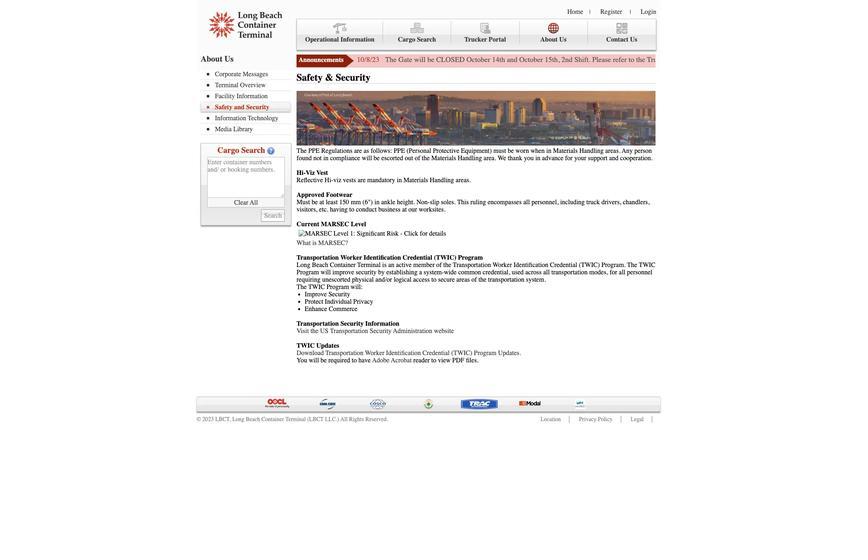 Task type: describe. For each thing, give the bounding box(es) containing it.
out
[[405, 155, 413, 162]]

1 vertical spatial about us
[[201, 54, 234, 64]]

to inside transportation worker identification credential (twic) program long beach container terminal is an active member of the transportation worker identification credential (twic) program. the twic program will improve security by establishing a system-wide common credential, used across all transportation modes, for all personnel requiring unescorted physical and/or logical access to secure areas of the transportation system. the twic program will:
[[432, 276, 437, 284]]

including
[[561, 199, 585, 206]]

refer
[[613, 55, 627, 64]]

individual
[[325, 298, 352, 306]]

2 horizontal spatial the
[[628, 262, 638, 269]]

be inside approved footwear must be at least 150 mm (6") in ankle height. non-slip soles. this ruling encompasses all personnel, including truck drivers, chandlers, visitors, etc. having to conduct business at our worksites.
[[312, 199, 318, 206]]

0 horizontal spatial beach
[[246, 416, 260, 423]]

information down overview
[[237, 93, 268, 100]]

current
[[297, 221, 320, 228]]

approved footwear must be at least 150 mm (6") in ankle height. non-slip soles. this ruling encompasses all personnel, including truck drivers, chandlers, visitors, etc. having to conduct business at our worksites.
[[297, 191, 650, 213]]

​​​​​the ppe regulations are as follows: ppe (personal protective equipment) must be worn when in materials handling areas. any person found not in compliance will be escorted out of the materials handling area. we thank you in advance for your support and cooperation.
[[297, 147, 653, 162]]

will inside ​​​​​the ppe regulations are as follows: ppe (personal protective equipment) must be worn when in materials handling areas. any person found not in compliance will be escorted out of the materials handling area. we thank you in advance for your support and cooperation.
[[362, 155, 372, 162]]

clear all
[[234, 199, 258, 206]]

physical
[[352, 276, 374, 284]]

will down cargo search link
[[414, 55, 426, 64]]

2 horizontal spatial handling
[[580, 147, 604, 155]]

security inside the corporate messages terminal overview facility information safety and security information technology media library
[[246, 104, 270, 111]]

facility
[[215, 93, 235, 100]]

personnel
[[628, 269, 653, 276]]

transportation security information visit the us transportation security administration website
[[297, 320, 454, 335]]

must
[[297, 199, 310, 206]]

information up 'media' at the top of page
[[215, 115, 246, 122]]

worksites.
[[419, 206, 446, 213]]

found
[[297, 155, 312, 162]]

will inside transportation worker identification credential (twic) program long beach container terminal is an active member of the transportation worker identification credential (twic) program. the twic program will improve security by establishing a system-wide common credential, used across all transportation modes, for all personnel requiring unescorted physical and/or logical access to secure areas of the transportation system. the twic program will:
[[321, 269, 331, 276]]

gate
[[764, 55, 776, 64]]

program inside twic updates download transportation worker identification credential (twic) program updates. you will be required to have adobe acrobat reader to view pdf files.​
[[474, 350, 497, 357]]

visit the us transportation security administration website link
[[297, 328, 454, 335]]

0 horizontal spatial us
[[225, 54, 234, 64]]

1 horizontal spatial the
[[386, 55, 397, 64]]

corporate messages link
[[207, 71, 291, 78]]

messages
[[243, 71, 268, 78]]

(twic) left "program." at the right
[[579, 262, 600, 269]]

1 horizontal spatial and
[[507, 55, 518, 64]]

0 horizontal spatial worker
[[341, 254, 362, 262]]

areas. inside hi-viz vest reflective hi-viz vests are mandatory in materials handling areas.
[[456, 177, 471, 184]]

requiring
[[297, 276, 321, 284]]

us for about us link
[[560, 36, 567, 43]]

cargo search inside cargo search link
[[398, 36, 436, 43]]

what is marsec? link
[[297, 239, 348, 247]]

login link
[[641, 8, 657, 16]]

truck
[[587, 199, 600, 206]]

trucker portal link
[[452, 21, 520, 44]]

0 horizontal spatial long
[[232, 416, 245, 423]]

0 horizontal spatial search
[[241, 146, 265, 155]]

legal link
[[631, 416, 644, 423]]

2 horizontal spatial materials
[[554, 147, 578, 155]]

commerce
[[329, 306, 358, 313]]

1 horizontal spatial of
[[437, 262, 442, 269]]

corporate
[[215, 71, 241, 78]]

program.
[[602, 262, 626, 269]]

terminal overview link
[[207, 82, 291, 89]]

this
[[458, 199, 469, 206]]

library
[[233, 126, 253, 133]]

about inside menu bar
[[541, 36, 558, 43]]

the inside transportation security information visit the us transportation security administration website
[[311, 328, 319, 335]]

the up secure on the bottom right
[[444, 262, 452, 269]]

across
[[526, 269, 542, 276]]

menu bar containing operational information
[[297, 19, 657, 50]]

visitors,
[[297, 206, 318, 213]]

safety & security
[[297, 72, 371, 83]]

operational
[[305, 36, 339, 43]]

1 horizontal spatial transportation
[[552, 269, 588, 276]]

adobe acrobat link
[[373, 357, 412, 364]]

thank
[[508, 155, 523, 162]]

week.
[[820, 55, 838, 64]]

location
[[541, 416, 561, 423]]

operational information
[[305, 36, 375, 43]]

updates.
[[498, 350, 521, 357]]

by
[[378, 269, 385, 276]]

register link
[[601, 8, 623, 16]]

establishing
[[387, 269, 418, 276]]

the inside ​​​​​the ppe regulations are as follows: ppe (personal protective equipment) must be worn when in materials handling areas. any person found not in compliance will be escorted out of the materials handling area. we thank you in advance for your support and cooperation.
[[422, 155, 430, 162]]

contact
[[607, 36, 629, 43]]

long inside transportation worker identification credential (twic) program long beach container terminal is an active member of the transportation worker identification credential (twic) program. the twic program will improve security by establishing a system-wide common credential, used across all transportation modes, for all personnel requiring unescorted physical and/or logical access to secure areas of the transportation system. the twic program will:
[[297, 262, 311, 269]]

administration
[[393, 328, 433, 335]]

required
[[329, 357, 350, 364]]

have
[[359, 357, 371, 364]]

reflective
[[297, 177, 323, 184]]

facility information link
[[207, 93, 291, 100]]

when
[[531, 147, 545, 155]]

0 horizontal spatial transportation
[[489, 276, 525, 284]]

will:
[[351, 284, 363, 291]]

security down 'commerce'
[[341, 320, 364, 328]]

worker inside twic updates download transportation worker identification credential (twic) program updates. you will be required to have adobe acrobat reader to view pdf files.​
[[365, 350, 385, 357]]

0 horizontal spatial about
[[201, 54, 223, 64]]

personnel,
[[532, 199, 559, 206]]

current marsec level
[[297, 221, 366, 228]]

credential,
[[483, 269, 511, 276]]

transportation inside twic updates download transportation worker identification credential (twic) program updates. you will be required to have adobe acrobat reader to view pdf files.​
[[326, 350, 364, 357]]

unescorted
[[322, 276, 351, 284]]

2 horizontal spatial all
[[619, 269, 626, 276]]

©
[[197, 416, 201, 423]]

what
[[297, 239, 311, 247]]

updates
[[317, 342, 339, 350]]

information up 10/8/23
[[341, 36, 375, 43]]

encompasses
[[488, 199, 522, 206]]

areas. inside ​​​​​the ppe regulations are as follows: ppe (personal protective equipment) must be worn when in materials handling areas. any person found not in compliance will be escorted out of the materials handling area. we thank you in advance for your support and cooperation.
[[606, 147, 621, 155]]

an
[[389, 262, 395, 269]]

corporate messages terminal overview facility information safety and security information technology media library
[[215, 71, 279, 133]]

improve
[[305, 291, 327, 298]]

portal
[[489, 36, 506, 43]]

1 horizontal spatial search
[[417, 36, 436, 43]]

active
[[396, 262, 412, 269]]

10/8/23 the gate will be closed october 14th and october 15th, 2nd shift. please refer to the truck gate hours web page for further gate details for the week.
[[357, 55, 838, 64]]

to left view
[[432, 357, 437, 364]]

system-
[[424, 269, 444, 276]]

transportation worker identification credential (twic) program long beach container terminal is an active member of the transportation worker identification credential (twic) program. the twic program will improve security by establishing a system-wide common credential, used across all transportation modes, for all personnel requiring unescorted physical and/or logical access to secure areas of the transportation system. the twic program will:
[[297, 254, 656, 291]]

security down 10/8/23
[[336, 72, 371, 83]]

cargo inside cargo search link
[[398, 36, 416, 43]]

used
[[512, 269, 524, 276]]

footwear
[[326, 191, 353, 199]]

least
[[326, 199, 338, 206]]

rights
[[349, 416, 364, 423]]

height.
[[397, 199, 415, 206]]

about us link
[[520, 21, 588, 44]]

visit
[[297, 328, 309, 335]]

2 | from the left
[[630, 9, 631, 16]]

please
[[593, 55, 612, 64]]

in right not
[[324, 155, 329, 162]]

in right you
[[536, 155, 541, 162]]

lbct,
[[215, 416, 231, 423]]

transportation down enhance
[[297, 320, 339, 328]]

protective
[[433, 147, 460, 155]]

in inside hi-viz vest reflective hi-viz vests are mandatory in materials handling areas.
[[397, 177, 402, 184]]

security inside improve security protect individual privacy enhance commerce
[[329, 291, 351, 298]]

are inside hi-viz vest reflective hi-viz vests are mandatory in materials handling areas.
[[358, 177, 366, 184]]

media library link
[[207, 126, 291, 133]]

regulations
[[321, 147, 353, 155]]

transportation up areas at the bottom right of page
[[453, 262, 491, 269]]

privacy policy
[[580, 416, 613, 423]]

2 horizontal spatial worker
[[493, 262, 512, 269]]

2023
[[203, 416, 214, 423]]

0 horizontal spatial hi-
[[297, 169, 306, 177]]

as
[[364, 147, 369, 155]]

register
[[601, 8, 623, 16]]

files.​
[[466, 357, 479, 364]]

safety inside the corporate messages terminal overview facility information safety and security information technology media library
[[215, 104, 233, 111]]



Task type: vqa. For each thing, say whether or not it's contained in the screenshot.
the reader
yes



Task type: locate. For each thing, give the bounding box(es) containing it.
0 horizontal spatial terminal
[[215, 82, 239, 89]]

the right areas at the bottom right of page
[[479, 276, 487, 284]]

long up requiring
[[297, 262, 311, 269]]

0 horizontal spatial container
[[262, 416, 284, 423]]

0 horizontal spatial at
[[320, 199, 324, 206]]

transportation left modes,
[[552, 269, 588, 276]]

all inside approved footwear must be at least 150 mm (6") in ankle height. non-slip soles. this ruling encompasses all personnel, including truck drivers, chandlers, visitors, etc. having to conduct business at our worksites.
[[524, 199, 530, 206]]

our
[[409, 206, 417, 213]]

1 vertical spatial safety
[[215, 104, 233, 111]]

program up improve
[[297, 269, 319, 276]]

1 vertical spatial all
[[341, 416, 348, 423]]

not
[[314, 155, 322, 162]]

of right areas at the bottom right of page
[[472, 276, 477, 284]]

menu bar
[[297, 19, 657, 50], [201, 70, 295, 135]]

1 horizontal spatial areas.
[[606, 147, 621, 155]]

twic up the protect
[[309, 284, 325, 291]]

and inside ​​​​​the ppe regulations are as follows: ppe (personal protective equipment) must be worn when in materials handling areas. any person found not in compliance will be escorted out of the materials handling area. we thank you in advance for your support and cooperation.
[[610, 155, 619, 162]]

0 vertical spatial twic
[[639, 262, 656, 269]]

october down trucker
[[467, 55, 491, 64]]

materials inside hi-viz vest reflective hi-viz vests are mandatory in materials handling areas.
[[404, 177, 428, 184]]

about up corporate
[[201, 54, 223, 64]]

information up adobe
[[366, 320, 400, 328]]

0 horizontal spatial gate
[[399, 55, 413, 64]]

compliance
[[330, 155, 360, 162]]

0 horizontal spatial and
[[234, 104, 245, 111]]

all right the across
[[544, 269, 550, 276]]

contact us link
[[588, 21, 656, 44]]

beach right lbct,
[[246, 416, 260, 423]]

2 horizontal spatial and
[[610, 155, 619, 162]]

us up 2nd
[[560, 36, 567, 43]]

the left truck
[[637, 55, 646, 64]]

hi-viz vest reflective hi-viz vests are mandatory in materials handling areas.
[[297, 169, 471, 184]]

information inside transportation security information visit the us transportation security administration website
[[366, 320, 400, 328]]

handling left area.
[[458, 155, 482, 162]]

handling up soles.
[[430, 177, 454, 184]]

marsec level 1: significant risk - click for details image
[[299, 230, 447, 237]]

for right details
[[799, 55, 808, 64]]

pdf
[[453, 357, 465, 364]]

will right compliance
[[362, 155, 372, 162]]

0 vertical spatial about
[[541, 36, 558, 43]]

drivers,
[[602, 199, 622, 206]]

closed
[[436, 55, 465, 64]]

1 vertical spatial privacy
[[580, 416, 597, 423]]

0 horizontal spatial all
[[250, 199, 258, 206]]

and left any
[[610, 155, 619, 162]]

transportation
[[552, 269, 588, 276], [489, 276, 525, 284]]

modes,
[[590, 269, 608, 276]]

all inside button
[[250, 199, 258, 206]]

0 vertical spatial safety
[[297, 72, 323, 83]]

1 vertical spatial beach
[[246, 416, 260, 423]]

0 vertical spatial menu bar
[[297, 19, 657, 50]]

1 horizontal spatial handling
[[458, 155, 482, 162]]

0 horizontal spatial materials
[[404, 177, 428, 184]]

at left 'least'
[[320, 199, 324, 206]]

menu bar containing corporate messages
[[201, 70, 295, 135]]

1 horizontal spatial at
[[402, 206, 407, 213]]

privacy down will:
[[354, 298, 374, 306]]

is left an
[[383, 262, 387, 269]]

1 horizontal spatial |
[[630, 9, 631, 16]]

us up corporate
[[225, 54, 234, 64]]

policy
[[598, 416, 613, 423]]

0 horizontal spatial ppe
[[309, 147, 320, 155]]

equipment)
[[461, 147, 492, 155]]

long right lbct,
[[232, 416, 245, 423]]

legal
[[631, 416, 644, 423]]

2 vertical spatial of
[[472, 276, 477, 284]]

worker up improve
[[341, 254, 362, 262]]

program left updates.
[[474, 350, 497, 357]]

worker left the across
[[493, 262, 512, 269]]

None submit
[[261, 210, 285, 222]]

truck
[[647, 55, 665, 64]]

escorted
[[382, 155, 403, 162]]

0 vertical spatial privacy
[[354, 298, 374, 306]]

adobe
[[373, 357, 390, 364]]

beach up requiring
[[312, 262, 329, 269]]

1 horizontal spatial about
[[541, 36, 558, 43]]

areas.
[[606, 147, 621, 155], [456, 177, 471, 184]]

viz
[[306, 169, 315, 177]]

be
[[428, 55, 435, 64], [508, 147, 514, 155], [374, 155, 380, 162], [312, 199, 318, 206], [321, 357, 327, 364]]

0 horizontal spatial menu bar
[[201, 70, 295, 135]]

and inside the corporate messages terminal overview facility information safety and security information technology media library
[[234, 104, 245, 111]]

us
[[560, 36, 567, 43], [631, 36, 638, 43], [225, 54, 234, 64]]

will left improve
[[321, 269, 331, 276]]

1 horizontal spatial all
[[544, 269, 550, 276]]

will right you
[[309, 357, 319, 364]]

acrobat
[[391, 357, 412, 364]]

home
[[568, 8, 584, 16]]

gate down cargo search link
[[399, 55, 413, 64]]

0 vertical spatial search
[[417, 36, 436, 43]]

(twic) up wide
[[434, 254, 457, 262]]

the left us
[[311, 328, 319, 335]]

are inside ​​​​​the ppe regulations are as follows: ppe (personal protective equipment) must be worn when in materials handling areas. any person found not in compliance will be escorted out of the materials handling area. we thank you in advance for your support and cooperation.
[[354, 147, 362, 155]]

materials right when
[[554, 147, 578, 155]]

1 vertical spatial about
[[201, 54, 223, 64]]

0 horizontal spatial of
[[415, 155, 421, 162]]

1 gate from the left
[[399, 55, 413, 64]]

are right 'vests'
[[358, 177, 366, 184]]

cargo
[[398, 36, 416, 43], [218, 146, 239, 155]]

download
[[297, 350, 324, 357]]

twic down visit
[[297, 342, 315, 350]]

1 vertical spatial the
[[628, 262, 638, 269]]

technology
[[248, 115, 279, 122]]

the right 10/8/23
[[386, 55, 397, 64]]

0 horizontal spatial |
[[590, 9, 591, 16]]

0 horizontal spatial is
[[313, 239, 317, 247]]

program up individual
[[327, 284, 349, 291]]

0 vertical spatial are
[[354, 147, 362, 155]]

operational information link
[[297, 21, 383, 44]]

view
[[438, 357, 451, 364]]

in inside approved footwear must be at least 150 mm (6") in ankle height. non-slip soles. this ruling encompasses all personnel, including truck drivers, chandlers, visitors, etc. having to conduct business at our worksites.
[[375, 199, 380, 206]]

(twic) right view
[[452, 350, 473, 357]]

1 ppe from the left
[[309, 147, 320, 155]]

october
[[467, 55, 491, 64], [520, 55, 543, 64]]

member
[[414, 262, 435, 269]]

be inside twic updates download transportation worker identification credential (twic) program updates. you will be required to have adobe acrobat reader to view pdf files.​
[[321, 357, 327, 364]]

and
[[507, 55, 518, 64], [234, 104, 245, 111], [610, 155, 619, 162]]

overview
[[240, 82, 266, 89]]

access
[[413, 276, 430, 284]]

at left our
[[402, 206, 407, 213]]

1 vertical spatial and
[[234, 104, 245, 111]]

support
[[588, 155, 608, 162]]

will inside twic updates download transportation worker identification credential (twic) program updates. you will be required to have adobe acrobat reader to view pdf files.​
[[309, 357, 319, 364]]

hours
[[682, 55, 700, 64]]

in right mandatory
[[397, 177, 402, 184]]

1 vertical spatial is
[[383, 262, 387, 269]]

materials down out
[[404, 177, 428, 184]]

all right clear
[[250, 199, 258, 206]]

0 vertical spatial long
[[297, 262, 311, 269]]

1 vertical spatial long
[[232, 416, 245, 423]]

security up adobe
[[370, 328, 392, 335]]

to right refer
[[629, 55, 635, 64]]

terminal inside transportation worker identification credential (twic) program long beach container terminal is an active member of the transportation worker identification credential (twic) program. the twic program will improve security by establishing a system-wide common credential, used across all transportation modes, for all personnel requiring unescorted physical and/or logical access to secure areas of the transportation system. the twic program will:
[[358, 262, 381, 269]]

2 october from the left
[[520, 55, 543, 64]]

to right 150
[[350, 206, 355, 213]]

media
[[215, 126, 232, 133]]

terminal up physical on the bottom left
[[358, 262, 381, 269]]

1 vertical spatial search
[[241, 146, 265, 155]]

for right page
[[732, 55, 740, 64]]

website
[[434, 328, 454, 335]]

us
[[320, 328, 329, 335]]

worker down visit the us transportation security administration website link at the bottom of the page
[[365, 350, 385, 357]]

2 vertical spatial terminal
[[286, 416, 306, 423]]

etc.
[[319, 206, 329, 213]]

0 horizontal spatial about us
[[201, 54, 234, 64]]

the
[[637, 55, 646, 64], [810, 55, 819, 64], [422, 155, 430, 162], [444, 262, 452, 269], [479, 276, 487, 284], [311, 328, 319, 335]]

1 vertical spatial menu bar
[[201, 70, 295, 135]]

announcements
[[299, 56, 344, 64]]

transportation left the across
[[489, 276, 525, 284]]

logical
[[394, 276, 412, 284]]

2 horizontal spatial of
[[472, 276, 477, 284]]

beach inside transportation worker identification credential (twic) program long beach container terminal is an active member of the transportation worker identification credential (twic) program. the twic program will improve security by establishing a system-wide common credential, used across all transportation modes, for all personnel requiring unescorted physical and/or logical access to secure areas of the transportation system. the twic program will:
[[312, 262, 329, 269]]

0 horizontal spatial handling
[[430, 177, 454, 184]]

mandatory
[[368, 177, 395, 184]]

hi- down found
[[297, 169, 306, 177]]

is
[[313, 239, 317, 247], [383, 262, 387, 269]]

2 vertical spatial and
[[610, 155, 619, 162]]

security down unescorted
[[329, 291, 351, 298]]

handling left any
[[580, 147, 604, 155]]

soles.
[[441, 199, 456, 206]]

2 vertical spatial twic
[[297, 342, 315, 350]]

the right "program." at the right
[[628, 262, 638, 269]]

0 vertical spatial cargo search
[[398, 36, 436, 43]]

cargo search link
[[383, 21, 452, 44]]

1 horizontal spatial october
[[520, 55, 543, 64]]

2 horizontal spatial us
[[631, 36, 638, 43]]

privacy left policy on the right bottom of the page
[[580, 416, 597, 423]]

1 horizontal spatial about us
[[541, 36, 567, 43]]

1 vertical spatial are
[[358, 177, 366, 184]]

1 vertical spatial cargo
[[218, 146, 239, 155]]

the up the protect
[[297, 284, 307, 291]]

container inside transportation worker identification credential (twic) program long beach container terminal is an active member of the transportation worker identification credential (twic) program. the twic program will improve security by establishing a system-wide common credential, used across all transportation modes, for all personnel requiring unescorted physical and/or logical access to secure areas of the transportation system. the twic program will:
[[330, 262, 356, 269]]

0 horizontal spatial safety
[[215, 104, 233, 111]]

privacy inside improve security protect individual privacy enhance commerce
[[354, 298, 374, 306]]

handling inside hi-viz vest reflective hi-viz vests are mandatory in materials handling areas.
[[430, 177, 454, 184]]

Enter container numbers and/ or booking numbers.  text field
[[207, 157, 285, 198]]

to left secure on the bottom right
[[432, 276, 437, 284]]

the left week.
[[810, 55, 819, 64]]

1 horizontal spatial is
[[383, 262, 387, 269]]

0 vertical spatial is
[[313, 239, 317, 247]]

1 | from the left
[[590, 9, 591, 16]]

is right what
[[313, 239, 317, 247]]

transportation down the what is marsec? link
[[297, 254, 339, 262]]

of right out
[[415, 155, 421, 162]]

worn
[[516, 147, 529, 155]]

credential inside twic updates download transportation worker identification credential (twic) program updates. you will be required to have adobe acrobat reader to view pdf files.​
[[423, 350, 450, 357]]

identification inside twic updates download transportation worker identification credential (twic) program updates. you will be required to have adobe acrobat reader to view pdf files.​
[[386, 350, 421, 357]]

0 vertical spatial container
[[330, 262, 356, 269]]

1 horizontal spatial long
[[297, 262, 311, 269]]

to inside approved footwear must be at least 150 mm (6") in ankle height. non-slip soles. this ruling encompasses all personnel, including truck drivers, chandlers, visitors, etc. having to conduct business at our worksites.
[[350, 206, 355, 213]]

1 october from the left
[[467, 55, 491, 64]]

person
[[635, 147, 652, 155]]

of left wide
[[437, 262, 442, 269]]

clear
[[234, 199, 248, 206]]

0 horizontal spatial cargo search
[[218, 146, 265, 155]]

2 gate from the left
[[667, 55, 680, 64]]

mm
[[351, 199, 361, 206]]

to left have
[[352, 357, 357, 364]]

0 horizontal spatial all
[[524, 199, 530, 206]]

identification
[[364, 254, 401, 262], [514, 262, 549, 269], [386, 350, 421, 357]]

1 horizontal spatial privacy
[[580, 416, 597, 423]]

advance
[[542, 155, 564, 162]]

about us inside about us link
[[541, 36, 567, 43]]

cargo search
[[398, 36, 436, 43], [218, 146, 265, 155]]

credential down website
[[423, 350, 450, 357]]

system.
[[526, 276, 546, 284]]

0 horizontal spatial october
[[467, 55, 491, 64]]

all
[[250, 199, 258, 206], [341, 416, 348, 423]]

1 horizontal spatial hi-
[[325, 177, 334, 184]]

security up technology
[[246, 104, 270, 111]]

any
[[622, 147, 633, 155]]

enhance
[[305, 306, 327, 313]]

2 ppe from the left
[[394, 147, 405, 155]]

non-
[[417, 199, 430, 206]]

follows:
[[371, 147, 392, 155]]

for inside ​​​​​the ppe regulations are as follows: ppe (personal protective equipment) must be worn when in materials handling areas. any person found not in compliance will be escorted out of the materials handling area. we thank you in advance for your support and cooperation.
[[566, 155, 573, 162]]

transportation down 'commerce'
[[330, 328, 368, 335]]

0 vertical spatial cargo
[[398, 36, 416, 43]]

for right modes,
[[610, 269, 618, 276]]

twic updates download transportation worker identification credential (twic) program updates. you will be required to have adobe acrobat reader to view pdf files.​
[[297, 342, 521, 364]]

credential up a
[[403, 254, 433, 262]]

all
[[524, 199, 530, 206], [544, 269, 550, 276], [619, 269, 626, 276]]

safety left &
[[297, 72, 323, 83]]

gate right truck
[[667, 55, 680, 64]]

and right 14th
[[507, 55, 518, 64]]

0 vertical spatial of
[[415, 155, 421, 162]]

1 vertical spatial container
[[262, 416, 284, 423]]

0 vertical spatial about us
[[541, 36, 567, 43]]

1 vertical spatial twic
[[309, 284, 325, 291]]

about up 15th,
[[541, 36, 558, 43]]

container
[[330, 262, 356, 269], [262, 416, 284, 423]]

for left your
[[566, 155, 573, 162]]

terminal left (lbct at left
[[286, 416, 306, 423]]

slip
[[430, 199, 440, 206]]

shift.
[[575, 55, 591, 64]]

cooperation.
[[621, 155, 653, 162]]

secure
[[438, 276, 455, 284]]

1 vertical spatial areas.
[[456, 177, 471, 184]]

1 horizontal spatial materials
[[432, 155, 456, 162]]

us right 'contact'
[[631, 36, 638, 43]]

contact us
[[607, 36, 638, 43]]

web
[[702, 55, 714, 64]]

and down facility information link
[[234, 104, 245, 111]]

0 horizontal spatial cargo
[[218, 146, 239, 155]]

(twic) inside twic updates download transportation worker identification credential (twic) program updates. you will be required to have adobe acrobat reader to view pdf files.​
[[452, 350, 473, 357]]

of inside ​​​​​the ppe regulations are as follows: ppe (personal protective equipment) must be worn when in materials handling areas. any person found not in compliance will be escorted out of the materials handling area. we thank you in advance for your support and cooperation.
[[415, 155, 421, 162]]

areas. left any
[[606, 147, 621, 155]]

privacy
[[354, 298, 374, 306], [580, 416, 597, 423]]

terminal inside the corporate messages terminal overview facility information safety and security information technology media library
[[215, 82, 239, 89]]

(twic)
[[434, 254, 457, 262], [579, 262, 600, 269], [452, 350, 473, 357]]

0 vertical spatial all
[[250, 199, 258, 206]]

must
[[494, 147, 507, 155]]

areas. up "this"
[[456, 177, 471, 184]]

1 vertical spatial of
[[437, 262, 442, 269]]

is inside transportation worker identification credential (twic) program long beach container terminal is an active member of the transportation worker identification credential (twic) program. the twic program will improve security by establishing a system-wide common credential, used across all transportation modes, for all personnel requiring unescorted physical and/or logical access to secure areas of the transportation system. the twic program will:
[[383, 262, 387, 269]]

the right out
[[422, 155, 430, 162]]

safety down facility
[[215, 104, 233, 111]]

1 horizontal spatial all
[[341, 416, 348, 423]]

conduct
[[356, 206, 377, 213]]

0 horizontal spatial areas.
[[456, 177, 471, 184]]

1 horizontal spatial safety
[[297, 72, 323, 83]]

us for contact us link at the right of page
[[631, 36, 638, 43]]

1 horizontal spatial worker
[[365, 350, 385, 357]]

october left 15th,
[[520, 55, 543, 64]]

0 horizontal spatial the
[[297, 284, 307, 291]]

1 horizontal spatial cargo
[[398, 36, 416, 43]]

0 horizontal spatial privacy
[[354, 298, 374, 306]]

program up common
[[458, 254, 483, 262]]

1 horizontal spatial menu bar
[[297, 19, 657, 50]]

1 horizontal spatial us
[[560, 36, 567, 43]]

for inside transportation worker identification credential (twic) program long beach container terminal is an active member of the transportation worker identification credential (twic) program. the twic program will improve security by establishing a system-wide common credential, used across all transportation modes, for all personnel requiring unescorted physical and/or logical access to secure areas of the transportation system. the twic program will:
[[610, 269, 618, 276]]

home link
[[568, 8, 584, 16]]

0 vertical spatial beach
[[312, 262, 329, 269]]

further
[[742, 55, 762, 64]]

| left login
[[630, 9, 631, 16]]

are left as
[[354, 147, 362, 155]]

in right when
[[547, 147, 552, 155]]

all right llc.)
[[341, 416, 348, 423]]

twic right "program." at the right
[[639, 262, 656, 269]]

terminal down corporate
[[215, 82, 239, 89]]

credential right the across
[[550, 262, 578, 269]]

1 vertical spatial terminal
[[358, 262, 381, 269]]

1 horizontal spatial terminal
[[286, 416, 306, 423]]

twic inside twic updates download transportation worker identification credential (twic) program updates. you will be required to have adobe acrobat reader to view pdf files.​
[[297, 342, 315, 350]]



